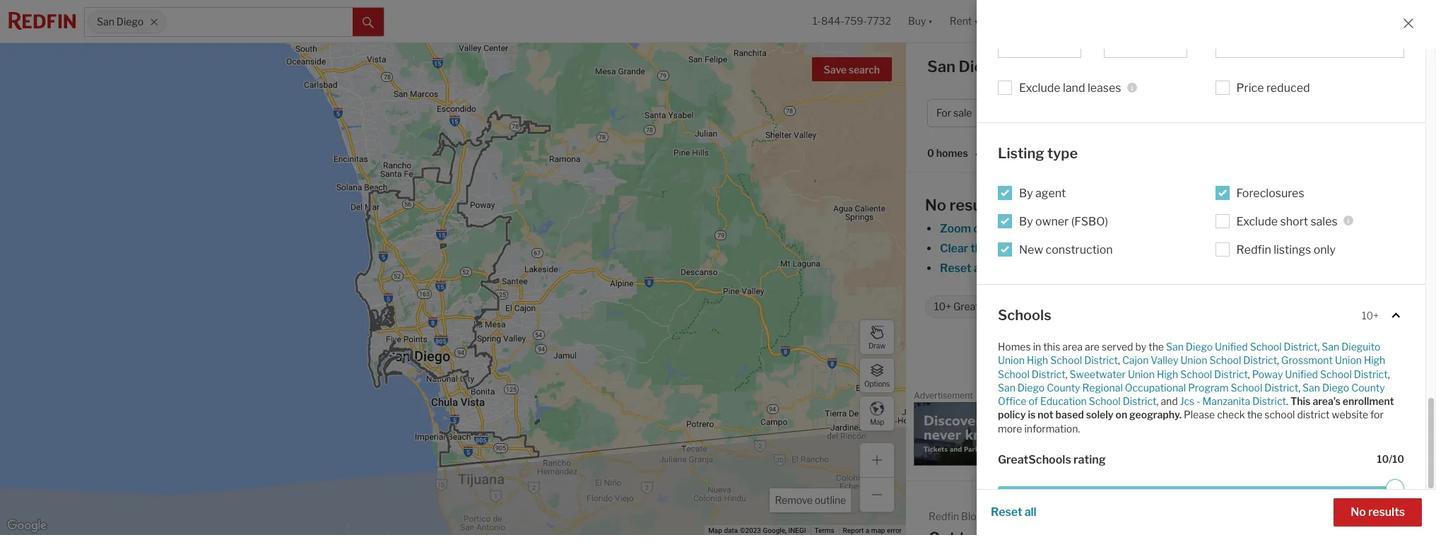 Task type: describe. For each thing, give the bounding box(es) containing it.
read more link
[[1344, 510, 1414, 527]]

diego up poway
[[1224, 350, 1255, 363]]

district up enrollment
[[1355, 368, 1388, 380]]

map for map
[[870, 418, 885, 426]]

1 vertical spatial rating
[[1074, 453, 1106, 467]]

county inside sweetwater union high school district , poway unified school district , san diego county regional occupational program school district ,
[[1047, 382, 1081, 394]]

, down served
[[1118, 354, 1123, 366]]

by agent
[[1020, 186, 1066, 200]]

all inside button
[[1025, 506, 1037, 519]]

0 vertical spatial unified
[[1215, 341, 1248, 353]]

inegi
[[789, 527, 806, 535]]

sale
[[954, 107, 972, 119]]

ad region
[[914, 402, 1429, 466]]

district up grossmont
[[1284, 341, 1318, 353]]

submit search image
[[363, 17, 374, 28]]

zoom out button
[[940, 222, 992, 235]]

san inside san diego county office of education school district
[[1303, 382, 1321, 394]]

listings
[[1274, 243, 1312, 256]]

draw button
[[860, 320, 895, 355]]

save search
[[824, 64, 880, 76]]

sales
[[1311, 215, 1338, 228]]

poway
[[1253, 368, 1284, 380]]

construction
[[1046, 243, 1113, 256]]

redfin for redfin blog
[[929, 510, 960, 523]]

1 vertical spatial the
[[1149, 341, 1164, 353]]

district
[[1298, 409, 1330, 421]]

california
[[1137, 350, 1187, 363]]

diego left remove san diego icon
[[117, 16, 144, 28]]

grossmont union high school district
[[998, 354, 1386, 380]]

district down san diego "link"
[[1215, 368, 1249, 380]]

terms
[[815, 527, 835, 535]]

california link
[[1137, 350, 1187, 363]]

map button
[[860, 396, 895, 431]]

only
[[1314, 243, 1336, 256]]

for sale
[[937, 107, 972, 119]]

, up education
[[1066, 368, 1070, 380]]

(fsbo)
[[1072, 215, 1109, 228]]

zoom out clear the map boundary reset all filters
[[940, 222, 1067, 275]]

school down san diego unified school district link
[[1210, 354, 1242, 366]]

price
[[1237, 81, 1265, 95]]

diego inside san diego county office of education school district
[[1323, 382, 1350, 394]]

remove
[[775, 494, 813, 506]]

office
[[998, 395, 1027, 407]]

report a map error
[[843, 527, 902, 535]]

listing type
[[998, 145, 1078, 162]]

foreclosures
[[1237, 186, 1305, 200]]

high for sweetwater union high school district , poway unified school district , san diego county regional occupational program school district ,
[[1157, 368, 1179, 380]]

unified inside sweetwater union high school district , poway unified school district , san diego county regional occupational program school district ,
[[1286, 368, 1319, 380]]

based
[[1056, 409, 1084, 421]]

union inside sweetwater union high school district , poway unified school district , san diego county regional occupational program school district ,
[[1128, 368, 1155, 380]]

school up poway
[[1251, 341, 1282, 353]]

program
[[1189, 382, 1229, 394]]

remove outline button
[[770, 489, 851, 513]]

homes in this area are served by the san diego unified school district ,
[[998, 341, 1322, 353]]

map region
[[0, 0, 1008, 535]]

1-844-759-7732
[[813, 15, 892, 27]]

school inside san dieguito union high school district
[[1051, 354, 1083, 366]]

1 vertical spatial san diego
[[1202, 350, 1255, 363]]

in
[[1033, 341, 1042, 353]]

are
[[1085, 341, 1100, 353]]

-
[[1197, 395, 1201, 407]]

759-
[[845, 15, 867, 27]]

diego,
[[959, 57, 1006, 76]]

school
[[1265, 409, 1296, 421]]

/10
[[1390, 453, 1405, 465]]

the inside please check the school district website for more information.
[[1248, 409, 1263, 421]]

out
[[974, 222, 992, 235]]

read more
[[1344, 511, 1403, 525]]

redfin link
[[1088, 350, 1123, 363]]

0
[[928, 147, 935, 159]]

by owner (fsbo)
[[1020, 215, 1109, 228]]

, up geography.
[[1157, 395, 1161, 407]]

schools
[[998, 307, 1052, 324]]

844-
[[822, 15, 845, 27]]

error
[[887, 527, 902, 535]]

reset all button
[[991, 498, 1037, 527]]

website
[[1332, 409, 1369, 421]]

10
[[1378, 453, 1390, 465]]

this area's enrollment policy is not based solely on geography.
[[998, 395, 1395, 421]]

school up area's
[[1321, 368, 1352, 380]]

0 horizontal spatial results
[[950, 196, 1001, 214]]

, up grossmont
[[1318, 341, 1320, 353]]

0 horizontal spatial homes
[[998, 341, 1031, 353]]

information.
[[1025, 423, 1081, 435]]

no inside button
[[1351, 506, 1367, 519]]

dieguito
[[1342, 341, 1381, 353]]

redfin blog
[[929, 510, 983, 523]]

union inside san dieguito union high school district
[[998, 354, 1025, 366]]

redfin for redfin link
[[1088, 350, 1123, 363]]

terms link
[[815, 527, 835, 535]]

reduced
[[1267, 81, 1311, 95]]

remove san diego image
[[150, 18, 159, 26]]

grossmont
[[1282, 354, 1333, 366]]

1 horizontal spatial homes
[[1035, 57, 1087, 76]]

for sale button
[[928, 99, 999, 127]]

high inside san dieguito union high school district
[[1027, 354, 1049, 366]]

exclude for exclude land leases
[[1020, 81, 1061, 95]]

ca
[[1009, 57, 1032, 76]]

occupational
[[1125, 382, 1187, 394]]

zoom
[[940, 222, 972, 235]]

district up .
[[1265, 382, 1299, 394]]

clear
[[940, 242, 969, 255]]

results inside button
[[1369, 506, 1406, 519]]

is
[[1028, 409, 1036, 421]]

area's
[[1313, 395, 1341, 407]]

remove outline
[[775, 494, 846, 506]]

recommended
[[1011, 147, 1083, 159]]

report for report ad
[[1398, 393, 1419, 401]]

diego inside sweetwater union high school district , poway unified school district , san diego county regional occupational program school district ,
[[1018, 382, 1045, 394]]

agent
[[1036, 186, 1066, 200]]

school inside grossmont union high school district
[[998, 368, 1030, 380]]

, up this
[[1299, 382, 1301, 394]]

san diego, ca homes for sale
[[928, 57, 1147, 76]]

©2023
[[740, 527, 761, 535]]

for
[[937, 107, 952, 119]]

options button
[[860, 358, 895, 393]]

reset all
[[991, 506, 1037, 519]]



Task type: locate. For each thing, give the bounding box(es) containing it.
unified up 'cajon valley union school district ,'
[[1215, 341, 1248, 353]]

redfin up sweetwater
[[1088, 350, 1123, 363]]

None range field
[[998, 479, 1405, 498]]

district up school
[[1253, 395, 1287, 407]]

2 vertical spatial the
[[1248, 409, 1263, 421]]

0 horizontal spatial san diego
[[97, 16, 144, 28]]

sale
[[1115, 57, 1147, 76]]

unified down grossmont
[[1286, 368, 1319, 380]]

more inside please check the school district website for more information.
[[998, 423, 1023, 435]]

0 vertical spatial map
[[870, 418, 885, 426]]

homes left in
[[998, 341, 1031, 353]]

1 vertical spatial greatschools
[[998, 453, 1072, 467]]

san diego left remove san diego icon
[[97, 16, 144, 28]]

exclude for exclude short sales
[[1237, 215, 1278, 228]]

homes
[[1035, 57, 1087, 76], [998, 341, 1031, 353]]

boundary
[[1017, 242, 1067, 255]]

no results button
[[1334, 498, 1423, 527]]

greatschools down information.
[[998, 453, 1072, 467]]

, up poway
[[1278, 354, 1280, 366]]

0 vertical spatial map
[[991, 242, 1014, 255]]

no results inside button
[[1351, 506, 1406, 519]]

redfin for redfin listings only
[[1237, 243, 1272, 256]]

school up "jcs - manzanita district" link on the bottom of page
[[1231, 382, 1263, 394]]

report for report a map error
[[843, 527, 864, 535]]

1 horizontal spatial more
[[1375, 511, 1403, 525]]

10+ for 10+ greatschools rating
[[935, 301, 952, 313]]

map inside button
[[870, 418, 885, 426]]

read
[[1344, 511, 1372, 525]]

high inside grossmont union high school district
[[1365, 354, 1386, 366]]

for down enrollment
[[1371, 409, 1384, 421]]

san inside san dieguito union high school district
[[1322, 341, 1340, 353]]

list box up exclude land leases
[[998, 30, 1082, 58]]

1 horizontal spatial for
[[1371, 409, 1384, 421]]

type
[[1048, 145, 1078, 162]]

0 horizontal spatial reset
[[940, 262, 972, 275]]

0 horizontal spatial unified
[[1215, 341, 1248, 353]]

1 vertical spatial report
[[843, 527, 864, 535]]

the inside "zoom out clear the map boundary reset all filters"
[[971, 242, 989, 255]]

map down options
[[870, 418, 885, 426]]

0 vertical spatial san diego
[[97, 16, 144, 28]]

san diego unified school district link
[[1167, 341, 1318, 353]]

0 horizontal spatial report
[[843, 527, 864, 535]]

results down 10
[[1369, 506, 1406, 519]]

1 horizontal spatial 10+
[[1363, 309, 1379, 321]]

district up poway
[[1244, 354, 1278, 366]]

google image
[[4, 517, 50, 535]]

redfin left listings
[[1237, 243, 1272, 256]]

2 vertical spatial redfin
[[929, 510, 960, 523]]

san diego county office of education school district
[[998, 382, 1386, 407]]

county up enrollment
[[1352, 382, 1386, 394]]

1 vertical spatial more
[[1375, 511, 1403, 525]]

district down san diego county regional occupational program school district link
[[1123, 395, 1157, 407]]

owner
[[1036, 215, 1069, 228]]

report inside button
[[1398, 393, 1419, 401]]

report
[[1398, 393, 1419, 401], [843, 527, 864, 535]]

recommended button
[[1009, 147, 1094, 160]]

high inside sweetwater union high school district , poway unified school district , san diego county regional occupational program school district ,
[[1157, 368, 1179, 380]]

2 county from the left
[[1352, 382, 1386, 394]]

0 horizontal spatial exclude
[[1020, 81, 1061, 95]]

school down area
[[1051, 354, 1083, 366]]

san diego county regional occupational program school district link
[[998, 382, 1299, 394]]

1 vertical spatial all
[[1025, 506, 1037, 519]]

solely
[[1087, 409, 1114, 421]]

2 horizontal spatial the
[[1248, 409, 1263, 421]]

1 list box from the left
[[998, 30, 1082, 58]]

by left owner
[[1020, 215, 1033, 228]]

1-844-759-7732 link
[[813, 15, 892, 27]]

0 vertical spatial reset
[[940, 262, 972, 275]]

0 vertical spatial by
[[1020, 186, 1033, 200]]

1 horizontal spatial map
[[991, 242, 1014, 255]]

options
[[865, 379, 890, 388]]

0 homes • sort : recommended
[[928, 147, 1083, 160]]

grossmont union high school district link
[[998, 354, 1386, 380]]

0 vertical spatial no
[[926, 196, 947, 214]]

all inside "zoom out clear the map boundary reset all filters"
[[974, 262, 986, 275]]

new
[[1020, 243, 1044, 256]]

county up education
[[1047, 382, 1081, 394]]

map inside "zoom out clear the map boundary reset all filters"
[[991, 242, 1014, 255]]

0 horizontal spatial list box
[[998, 30, 1082, 58]]

all left filters
[[974, 262, 986, 275]]

2 by from the top
[[1020, 215, 1033, 228]]

0 horizontal spatial county
[[1047, 382, 1081, 394]]

data
[[724, 527, 738, 535]]

0 vertical spatial redfin
[[1237, 243, 1272, 256]]

san inside sweetwater union high school district , poway unified school district , san diego county regional occupational program school district ,
[[998, 382, 1016, 394]]

district inside san diego county office of education school district
[[1123, 395, 1157, 407]]

sweetwater
[[1070, 368, 1126, 380]]

san diego up program
[[1202, 350, 1255, 363]]

7732
[[867, 15, 892, 27]]

exclude land leases
[[1020, 81, 1122, 95]]

1 horizontal spatial exclude
[[1237, 215, 1278, 228]]

land
[[1063, 81, 1086, 95]]

1 horizontal spatial reset
[[991, 506, 1023, 519]]

reset right blog
[[991, 506, 1023, 519]]

reset inside button
[[991, 506, 1023, 519]]

check
[[1218, 409, 1246, 421]]

2 horizontal spatial list box
[[1216, 30, 1405, 58]]

1 horizontal spatial map
[[870, 418, 885, 426]]

1 vertical spatial reset
[[991, 506, 1023, 519]]

outline
[[815, 494, 846, 506]]

rating down solely
[[1074, 453, 1106, 467]]

no results down 10
[[1351, 506, 1406, 519]]

the up "reset all filters" button
[[971, 242, 989, 255]]

please
[[1184, 409, 1216, 421]]

1 vertical spatial map
[[709, 527, 723, 535]]

0 horizontal spatial map
[[709, 527, 723, 535]]

high down dieguito
[[1365, 354, 1386, 366]]

leases
[[1088, 81, 1122, 95]]

valley
[[1151, 354, 1179, 366]]

high for grossmont union high school district
[[1365, 354, 1386, 366]]

county inside san diego county office of education school district
[[1352, 382, 1386, 394]]

more inside 'link'
[[1375, 511, 1403, 525]]

the right 'check' at the bottom right
[[1248, 409, 1263, 421]]

1 vertical spatial results
[[1369, 506, 1406, 519]]

0 vertical spatial results
[[950, 196, 1001, 214]]

0 vertical spatial all
[[974, 262, 986, 275]]

new construction
[[1020, 243, 1113, 256]]

0 vertical spatial homes
[[1035, 57, 1087, 76]]

school
[[1251, 341, 1282, 353], [1051, 354, 1083, 366], [1210, 354, 1242, 366], [998, 368, 1030, 380], [1181, 368, 1213, 380], [1321, 368, 1352, 380], [1231, 382, 1263, 394], [1089, 395, 1121, 407]]

0 horizontal spatial all
[[974, 262, 986, 275]]

1 vertical spatial by
[[1020, 215, 1033, 228]]

0 vertical spatial report
[[1398, 393, 1419, 401]]

1 horizontal spatial county
[[1352, 382, 1386, 394]]

map right a
[[872, 527, 886, 535]]

0 vertical spatial the
[[971, 242, 989, 255]]

rating up in
[[1019, 301, 1046, 313]]

1 vertical spatial homes
[[998, 341, 1031, 353]]

greatschools rating
[[998, 453, 1106, 467]]

exclude down foreclosures
[[1237, 215, 1278, 228]]

list box up reduced
[[1216, 30, 1405, 58]]

high down in
[[1027, 354, 1049, 366]]

search
[[849, 64, 880, 76]]

1 vertical spatial redfin
[[1088, 350, 1123, 363]]

san dieguito union high school district link
[[998, 341, 1381, 366]]

ad
[[1421, 393, 1429, 401]]

school inside san diego county office of education school district
[[1089, 395, 1121, 407]]

save
[[824, 64, 847, 76]]

0 horizontal spatial rating
[[1019, 301, 1046, 313]]

district up sweetwater
[[1085, 354, 1118, 366]]

san
[[97, 16, 114, 28], [928, 57, 956, 76], [1167, 341, 1184, 353], [1322, 341, 1340, 353], [1202, 350, 1222, 363], [998, 382, 1016, 394], [1303, 382, 1321, 394]]

the right by
[[1149, 341, 1164, 353]]

school down regional
[[1089, 395, 1121, 407]]

this
[[1291, 395, 1311, 407]]

•
[[976, 148, 979, 160]]

by for by agent
[[1020, 186, 1033, 200]]

0 horizontal spatial the
[[971, 242, 989, 255]]

1 horizontal spatial all
[[1025, 506, 1037, 519]]

diego
[[117, 16, 144, 28], [1186, 341, 1213, 353], [1224, 350, 1255, 363], [1018, 382, 1045, 394], [1323, 382, 1350, 394]]

high down valley at the bottom right of page
[[1157, 368, 1179, 380]]

1 horizontal spatial report
[[1398, 393, 1419, 401]]

1 vertical spatial no
[[1351, 506, 1367, 519]]

by left the agent
[[1020, 186, 1033, 200]]

policy
[[998, 409, 1026, 421]]

1 vertical spatial exclude
[[1237, 215, 1278, 228]]

0 vertical spatial rating
[[1019, 301, 1046, 313]]

report left a
[[843, 527, 864, 535]]

jcs - manzanita district link
[[1181, 395, 1287, 407]]

0 horizontal spatial more
[[998, 423, 1023, 435]]

1 horizontal spatial results
[[1369, 506, 1406, 519]]

:
[[1006, 147, 1009, 159]]

1 vertical spatial map
[[872, 527, 886, 535]]

by
[[1136, 341, 1147, 353]]

sweetwater union high school district , poway unified school district , san diego county regional occupational program school district ,
[[998, 368, 1390, 394]]

results up the out
[[950, 196, 1001, 214]]

2 horizontal spatial high
[[1365, 354, 1386, 366]]

manzanita
[[1203, 395, 1251, 407]]

for
[[1090, 57, 1112, 76], [1371, 409, 1384, 421]]

blog
[[962, 510, 983, 523]]

jcs
[[1181, 395, 1195, 407]]

1 horizontal spatial san diego
[[1202, 350, 1255, 363]]

1 horizontal spatial high
[[1157, 368, 1179, 380]]

by for by owner (fsbo)
[[1020, 215, 1033, 228]]

map for map data ©2023 google, inegi
[[709, 527, 723, 535]]

no results up zoom out button
[[926, 196, 1001, 214]]

1 by from the top
[[1020, 186, 1033, 200]]

0 vertical spatial for
[[1090, 57, 1112, 76]]

0 horizontal spatial no results
[[926, 196, 1001, 214]]

0 horizontal spatial redfin
[[929, 510, 960, 523]]

unified
[[1215, 341, 1248, 353], [1286, 368, 1319, 380]]

2 horizontal spatial redfin
[[1237, 243, 1272, 256]]

exclude down san diego, ca homes for sale on the top of page
[[1020, 81, 1061, 95]]

greatschools down "reset all filters" button
[[954, 301, 1017, 313]]

sort
[[986, 147, 1006, 159]]

reset down "clear"
[[940, 262, 972, 275]]

10+ up dieguito
[[1363, 309, 1379, 321]]

map up filters
[[991, 242, 1014, 255]]

0 vertical spatial exclude
[[1020, 81, 1061, 95]]

2 list box from the left
[[1104, 30, 1187, 58]]

and
[[1161, 395, 1178, 407]]

education
[[1041, 395, 1087, 407]]

1 vertical spatial unified
[[1286, 368, 1319, 380]]

save search button
[[812, 57, 892, 81]]

1 horizontal spatial redfin
[[1088, 350, 1123, 363]]

more right read at the right bottom of page
[[1375, 511, 1403, 525]]

served
[[1102, 341, 1134, 353]]

homes up exclude land leases
[[1035, 57, 1087, 76]]

san dieguito union high school district
[[998, 341, 1381, 366]]

report ad button
[[1398, 393, 1429, 404]]

, up enrollment
[[1388, 368, 1390, 380]]

district inside san dieguito union high school district
[[1085, 354, 1118, 366]]

diego up of
[[1018, 382, 1045, 394]]

not
[[1038, 409, 1054, 421]]

map left data
[[709, 527, 723, 535]]

union inside grossmont union high school district
[[1336, 354, 1362, 366]]

0 vertical spatial no results
[[926, 196, 1001, 214]]

0 horizontal spatial 10+
[[935, 301, 952, 313]]

1 horizontal spatial list box
[[1104, 30, 1187, 58]]

geography.
[[1130, 409, 1182, 421]]

0 vertical spatial more
[[998, 423, 1023, 435]]

1 vertical spatial no results
[[1351, 506, 1406, 519]]

0 horizontal spatial map
[[872, 527, 886, 535]]

report left ad
[[1398, 393, 1419, 401]]

0 horizontal spatial no
[[926, 196, 947, 214]]

area
[[1063, 341, 1083, 353]]

enrollment
[[1343, 395, 1395, 407]]

reset inside "zoom out clear the map boundary reset all filters"
[[940, 262, 972, 275]]

on
[[1116, 409, 1128, 421]]

list box up leases
[[1104, 30, 1187, 58]]

10+ for 10+
[[1363, 309, 1379, 321]]

, left poway
[[1249, 368, 1251, 380]]

diego up area's
[[1323, 382, 1350, 394]]

for inside please check the school district website for more information.
[[1371, 409, 1384, 421]]

0 horizontal spatial high
[[1027, 354, 1049, 366]]

map
[[870, 418, 885, 426], [709, 527, 723, 535]]

school down cajon valley union school district link
[[1181, 368, 1213, 380]]

1 vertical spatial for
[[1371, 409, 1384, 421]]

reset
[[940, 262, 972, 275], [991, 506, 1023, 519]]

school up the office
[[998, 368, 1030, 380]]

a
[[866, 527, 870, 535]]

exclude
[[1020, 81, 1061, 95], [1237, 215, 1278, 228]]

1 horizontal spatial rating
[[1074, 453, 1106, 467]]

0 vertical spatial greatschools
[[954, 301, 1017, 313]]

1 horizontal spatial unified
[[1286, 368, 1319, 380]]

all down 'greatschools rating'
[[1025, 506, 1037, 519]]

redfin
[[1237, 243, 1272, 256], [1088, 350, 1123, 363], [929, 510, 960, 523]]

more down policy
[[998, 423, 1023, 435]]

district inside grossmont union high school district
[[1032, 368, 1066, 380]]

1 horizontal spatial no
[[1351, 506, 1367, 519]]

1 horizontal spatial no results
[[1351, 506, 1406, 519]]

10+ down "reset all filters" button
[[935, 301, 952, 313]]

3 list box from the left
[[1216, 30, 1405, 58]]

district down this
[[1032, 368, 1066, 380]]

1 county from the left
[[1047, 382, 1081, 394]]

diego up cajon valley union school district link
[[1186, 341, 1213, 353]]

san diego link
[[1202, 350, 1255, 363]]

reset all filters button
[[940, 262, 1021, 275]]

0 horizontal spatial for
[[1090, 57, 1112, 76]]

for up leases
[[1090, 57, 1112, 76]]

redfin left blog
[[929, 510, 960, 523]]

list box
[[998, 30, 1082, 58], [1104, 30, 1187, 58], [1216, 30, 1405, 58]]

1 horizontal spatial the
[[1149, 341, 1164, 353]]



Task type: vqa. For each thing, say whether or not it's contained in the screenshot.
tour
no



